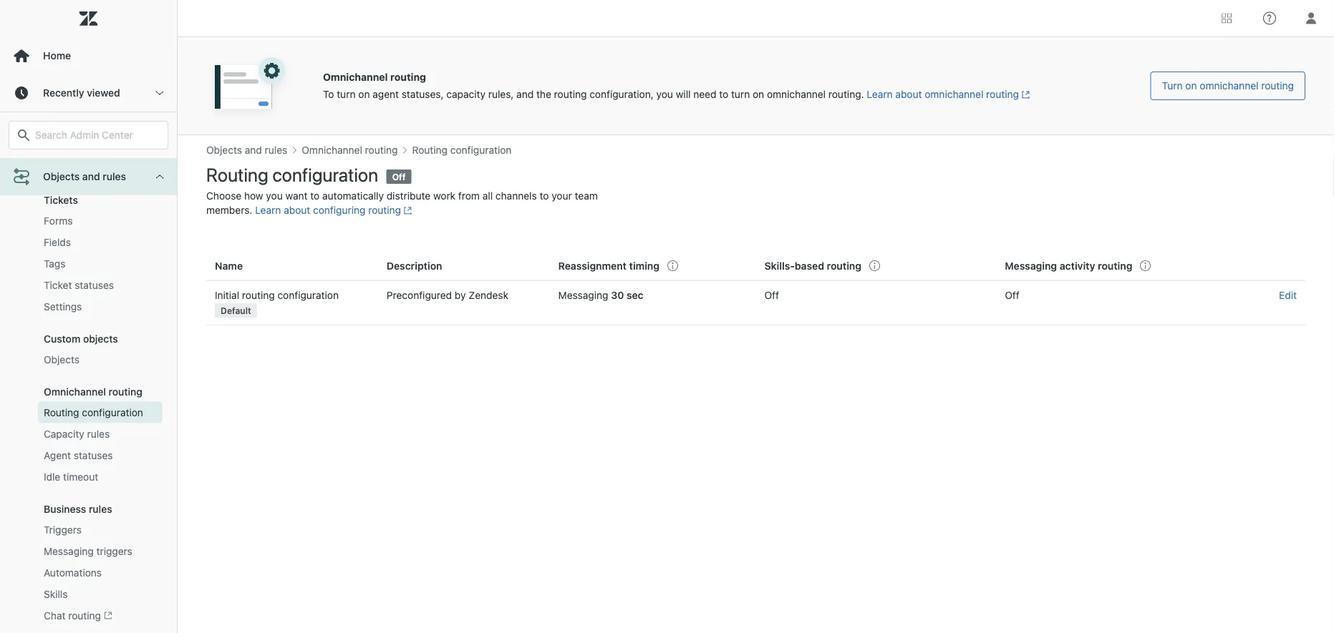 Task type: vqa. For each thing, say whether or not it's contained in the screenshot.
Idle timeout link
yes



Task type: describe. For each thing, give the bounding box(es) containing it.
forms
[[44, 215, 73, 227]]

chat routing
[[44, 610, 101, 622]]

objects and rules group
[[0, 173, 177, 634]]

forms link
[[38, 210, 163, 232]]

custom objects
[[44, 333, 118, 345]]

skills element
[[44, 588, 68, 602]]

settings link
[[38, 296, 163, 318]]

rules for capacity rules
[[87, 428, 110, 440]]

viewed
[[87, 87, 120, 99]]

objects for objects and rules
[[43, 171, 80, 183]]

rules for business rules
[[89, 504, 112, 515]]

zendesk products image
[[1222, 13, 1232, 23]]

fields link
[[38, 232, 163, 253]]

capacity
[[44, 428, 84, 440]]

timeout
[[63, 471, 98, 483]]

Search Admin Center field
[[35, 129, 159, 142]]

business rules element
[[44, 504, 112, 515]]

skills link
[[38, 584, 163, 606]]

capacity rules element
[[44, 427, 110, 442]]

tree item inside primary element
[[0, 136, 177, 634]]

skills
[[44, 589, 68, 601]]

omnichannel
[[44, 386, 106, 398]]

agent statuses element
[[44, 449, 113, 463]]

routing for omnichannel routing
[[108, 386, 142, 398]]

routing configuration link
[[38, 402, 163, 424]]

routing
[[44, 407, 79, 419]]

triggers
[[96, 546, 132, 558]]

chat
[[44, 610, 66, 622]]

settings element
[[44, 300, 82, 314]]

messaging triggers element
[[44, 545, 132, 559]]

tags element
[[44, 257, 65, 271]]

chat routing link
[[38, 606, 163, 628]]

recently viewed button
[[0, 74, 177, 112]]

tickets element
[[44, 194, 78, 206]]

and
[[82, 171, 100, 183]]

agent statuses
[[44, 450, 113, 462]]

custom objects element
[[44, 333, 118, 345]]

objects link
[[38, 349, 163, 371]]

automations element
[[44, 566, 102, 581]]

custom
[[44, 333, 80, 345]]

business rules
[[44, 504, 112, 515]]

ticket statuses element
[[44, 278, 114, 293]]

objects and rules button
[[0, 158, 177, 195]]



Task type: locate. For each thing, give the bounding box(es) containing it.
business
[[44, 504, 86, 515]]

statuses inside agent statuses element
[[74, 450, 113, 462]]

rules down 'routing configuration' "link"
[[87, 428, 110, 440]]

objects
[[83, 333, 118, 345]]

rules right and
[[103, 171, 126, 183]]

home
[[43, 50, 71, 62]]

rules
[[103, 171, 126, 183], [87, 428, 110, 440], [89, 504, 112, 515]]

statuses for agent statuses
[[74, 450, 113, 462]]

omnichannel routing
[[44, 386, 142, 398]]

triggers element
[[44, 523, 82, 538]]

fields element
[[44, 235, 71, 250]]

recently viewed
[[43, 87, 120, 99]]

recently
[[43, 87, 84, 99]]

routing up configuration
[[108, 386, 142, 398]]

ticket statuses link
[[38, 275, 163, 296]]

0 vertical spatial objects
[[43, 171, 80, 183]]

configuration
[[82, 407, 143, 419]]

home button
[[0, 37, 177, 74]]

capacity rules
[[44, 428, 110, 440]]

objects inside group
[[44, 354, 80, 366]]

tree item
[[0, 136, 177, 634]]

settings
[[44, 301, 82, 313]]

routing for chat routing
[[68, 610, 101, 622]]

routing down skills link
[[68, 610, 101, 622]]

0 vertical spatial statuses
[[75, 280, 114, 291]]

rules up triggers link
[[89, 504, 112, 515]]

none search field inside primary element
[[1, 121, 175, 150]]

statuses
[[75, 280, 114, 291], [74, 450, 113, 462]]

1 vertical spatial routing
[[68, 610, 101, 622]]

objects down custom
[[44, 354, 80, 366]]

user menu image
[[1302, 9, 1320, 28]]

objects inside dropdown button
[[43, 171, 80, 183]]

omnichannel routing element
[[44, 386, 142, 398]]

2 vertical spatial rules
[[89, 504, 112, 515]]

tickets
[[44, 194, 78, 206]]

tags
[[44, 258, 65, 270]]

forms element
[[44, 214, 73, 228]]

1 vertical spatial statuses
[[74, 450, 113, 462]]

messaging
[[44, 546, 94, 558]]

statuses for ticket statuses
[[75, 280, 114, 291]]

triggers link
[[38, 520, 163, 541]]

objects element
[[44, 353, 80, 367]]

ticket
[[44, 280, 72, 291]]

None search field
[[1, 121, 175, 150]]

routing configuration element
[[44, 406, 143, 420]]

1 vertical spatial rules
[[87, 428, 110, 440]]

statuses down tags link
[[75, 280, 114, 291]]

chat routing element
[[44, 609, 112, 625]]

statuses inside ticket statuses element
[[75, 280, 114, 291]]

routing configuration
[[44, 407, 143, 419]]

objects
[[43, 171, 80, 183], [44, 354, 80, 366]]

automations
[[44, 567, 102, 579]]

agent
[[44, 450, 71, 462]]

rules inside the objects and rules dropdown button
[[103, 171, 126, 183]]

capacity rules link
[[38, 424, 163, 445]]

primary element
[[0, 0, 178, 634]]

1 horizontal spatial routing
[[108, 386, 142, 398]]

ticket statuses
[[44, 280, 114, 291]]

help image
[[1263, 12, 1276, 25]]

0 horizontal spatial routing
[[68, 610, 101, 622]]

idle timeout element
[[44, 470, 98, 485]]

statuses down capacity rules link
[[74, 450, 113, 462]]

automations link
[[38, 563, 163, 584]]

fields
[[44, 237, 71, 248]]

triggers
[[44, 524, 82, 536]]

0 vertical spatial rules
[[103, 171, 126, 183]]

messaging triggers link
[[38, 541, 163, 563]]

rules inside capacity rules element
[[87, 428, 110, 440]]

messaging triggers
[[44, 546, 132, 558]]

objects and rules
[[43, 171, 126, 183]]

objects for objects
[[44, 354, 80, 366]]

tree item containing objects and rules
[[0, 136, 177, 634]]

idle timeout link
[[38, 467, 163, 488]]

idle timeout
[[44, 471, 98, 483]]

tags link
[[38, 253, 163, 275]]

routing
[[108, 386, 142, 398], [68, 610, 101, 622]]

1 vertical spatial objects
[[44, 354, 80, 366]]

idle
[[44, 471, 60, 483]]

agent statuses link
[[38, 445, 163, 467]]

objects up tickets
[[43, 171, 80, 183]]

0 vertical spatial routing
[[108, 386, 142, 398]]



